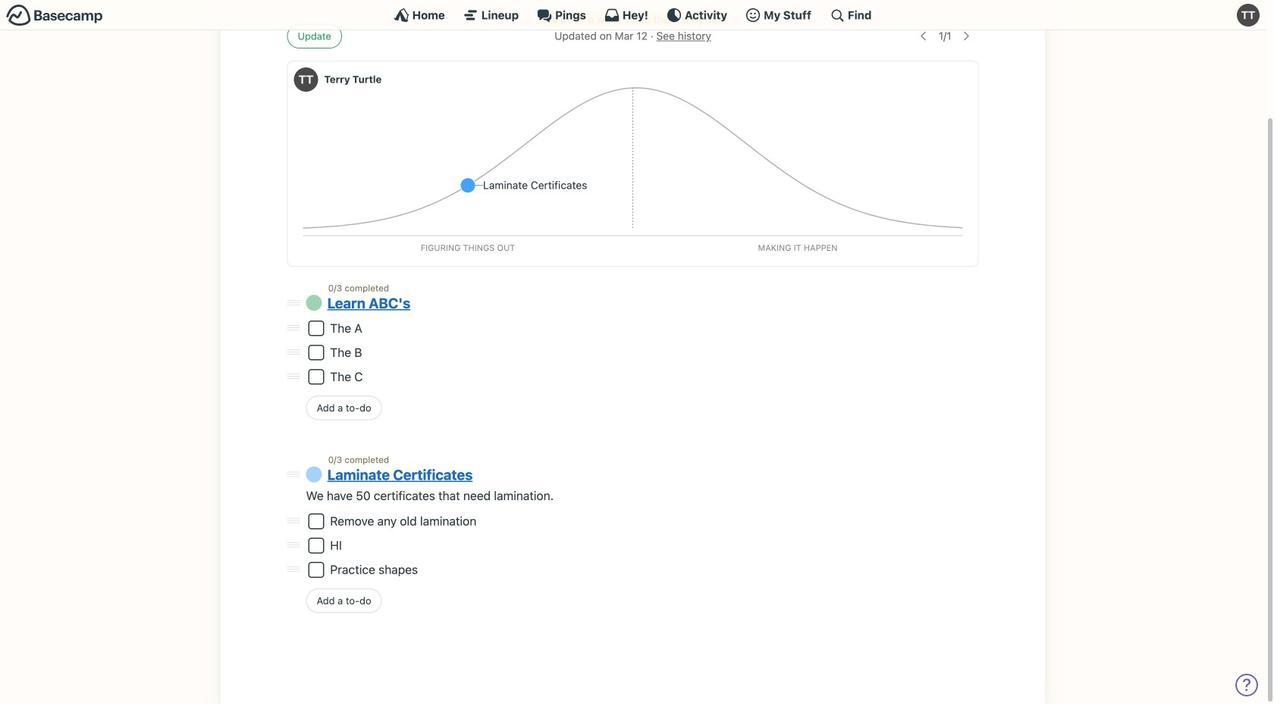 Task type: locate. For each thing, give the bounding box(es) containing it.
keyboard shortcut: ⌘ + / image
[[830, 8, 845, 23]]

main element
[[0, 0, 1266, 30]]

switch accounts image
[[6, 4, 103, 27]]

terry turtle image
[[294, 67, 318, 92]]



Task type: vqa. For each thing, say whether or not it's contained in the screenshot.
rightmost Terry Turtle icon
yes



Task type: describe. For each thing, give the bounding box(es) containing it.
terry turtle image
[[1237, 4, 1260, 27]]

on mar 12 element
[[600, 30, 648, 42]]



